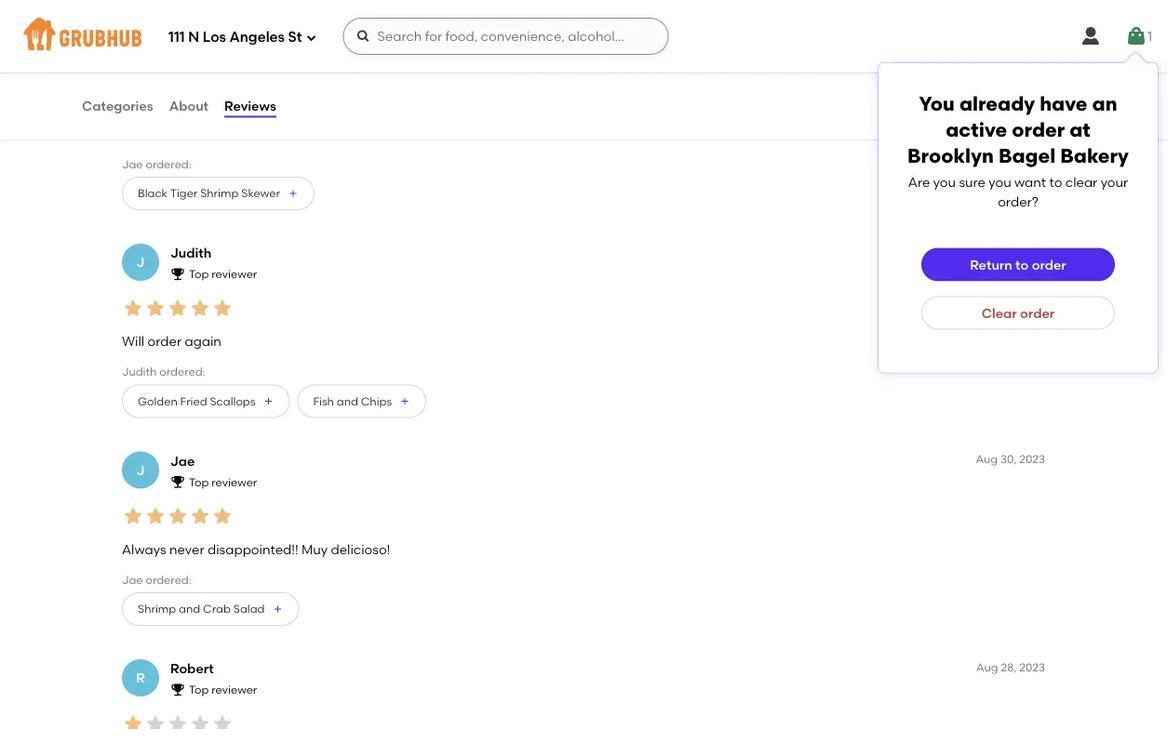 Task type: describe. For each thing, give the bounding box(es) containing it.
clear order
[[982, 305, 1055, 321]]

111 n los angeles st
[[168, 29, 302, 46]]

1 button
[[1125, 20, 1152, 53]]

los
[[203, 29, 226, 46]]

4 reviewer from the top
[[211, 684, 257, 697]]

top for again
[[189, 268, 209, 281]]

best
[[168, 126, 195, 141]]

fish
[[313, 395, 334, 408]]

reviewer for again
[[211, 268, 257, 281]]

2 you from the left
[[989, 175, 1012, 190]]

jae down best
[[122, 158, 143, 171]]

and for fish
[[337, 395, 358, 408]]

muy
[[302, 542, 328, 558]]

order right clear
[[1020, 305, 1055, 321]]

4 trophy icon image from the top
[[170, 683, 185, 698]]

skewer
[[241, 187, 280, 200]]

order up the 'judith ordered:'
[[148, 334, 182, 350]]

3 2023 from the top
[[1020, 661, 1045, 674]]

aug 28, 2023
[[977, 661, 1045, 674]]

never
[[169, 542, 204, 558]]

at
[[1070, 118, 1091, 142]]

clear order button
[[922, 297, 1115, 330]]

tooltip containing you already have an active order at brooklyn bagel bakery
[[879, 52, 1158, 373]]

main navigation navigation
[[0, 0, 1167, 73]]

clear
[[1066, 175, 1098, 190]]

order right 10,
[[1032, 257, 1067, 273]]

of
[[152, 126, 165, 141]]

svg image
[[356, 29, 371, 44]]

and for shrimp
[[179, 603, 200, 616]]

brooklyn
[[908, 144, 994, 168]]

jae ordered: for always
[[122, 574, 192, 587]]

shrimp and crab salad button
[[122, 593, 299, 627]]

an
[[1092, 92, 1118, 116]]

categories button
[[81, 73, 154, 140]]

1 horizontal spatial shrimp
[[200, 187, 239, 200]]

you already have an active order at brooklyn bagel bakery
[[908, 92, 1129, 168]]

best
[[122, 126, 149, 141]]

judith for judith ordered:
[[122, 366, 157, 379]]

st
[[288, 29, 302, 46]]

chips
[[361, 395, 392, 408]]

ordered: for order
[[159, 366, 205, 379]]

111
[[168, 29, 185, 46]]

clear
[[982, 305, 1017, 321]]

bagel
[[999, 144, 1056, 168]]

reviewer for disappointed!!
[[211, 476, 257, 489]]

you
[[919, 92, 955, 116]]

judith ordered:
[[122, 366, 205, 379]]

jae left los
[[170, 37, 195, 53]]

categories
[[82, 98, 153, 114]]

robert
[[170, 661, 214, 677]]

28,
[[1001, 661, 1017, 674]]

ordered: for of
[[146, 158, 192, 171]]

top reviewer for disappointed!!
[[189, 476, 257, 489]]

ordered: for never
[[146, 574, 192, 587]]

already
[[960, 92, 1035, 116]]

crab
[[203, 603, 231, 616]]

to inside button
[[1016, 257, 1029, 273]]

j for always
[[136, 463, 145, 478]]

golden fried scallops button
[[122, 385, 290, 418]]

salad
[[233, 603, 265, 616]]

to inside are you sure you want to clear your order
[[1050, 175, 1063, 190]]

0 horizontal spatial shrimp
[[138, 603, 176, 616]]

j for will
[[136, 255, 145, 270]]

active
[[946, 118, 1007, 142]]

reviews
[[224, 98, 276, 114]]

your
[[1101, 175, 1128, 190]]

jae down always
[[122, 574, 143, 587]]

Search Catch 21 search field
[[937, 98, 1080, 115]]

top reviewer for best
[[189, 60, 257, 73]]

fried
[[180, 395, 207, 408]]

shrimp and crab salad
[[138, 603, 265, 616]]

angeles
[[229, 29, 285, 46]]

j for best
[[136, 46, 145, 62]]



Task type: vqa. For each thing, say whether or not it's contained in the screenshot.
Judith
yes



Task type: locate. For each thing, give the bounding box(es) containing it.
fish and chips
[[313, 395, 392, 408]]

top down robert
[[189, 684, 209, 697]]

2023 right 10,
[[1020, 245, 1045, 258]]

are you sure you want to clear your order
[[908, 175, 1128, 209]]

judith down tiger
[[170, 245, 212, 261]]

reviewer for best
[[211, 60, 257, 73]]

0 horizontal spatial you
[[933, 175, 956, 190]]

aug left 30,
[[976, 453, 998, 466]]

black tiger shrimp skewer
[[138, 187, 280, 200]]

3 reviewer from the top
[[211, 476, 257, 489]]

0 vertical spatial 2023
[[1020, 245, 1045, 258]]

plus icon image inside "black tiger shrimp skewer" button
[[287, 188, 299, 199]]

1 vertical spatial j
[[136, 255, 145, 270]]

2 jae ordered: from the top
[[122, 574, 192, 587]]

reviewer down robert
[[211, 684, 257, 697]]

plus icon image for fish and chips
[[400, 396, 411, 407]]

will order again
[[122, 334, 221, 350]]

top up never
[[189, 476, 209, 489]]

plus icon image right 'salad'
[[272, 604, 283, 615]]

2 vertical spatial ordered:
[[146, 574, 192, 587]]

return
[[970, 257, 1013, 273]]

black tiger shrimp skewer button
[[122, 177, 314, 210]]

0 vertical spatial j
[[136, 46, 145, 62]]

2 top from the top
[[189, 268, 209, 281]]

2023
[[1020, 245, 1045, 258], [1020, 453, 1045, 466], [1020, 661, 1045, 674]]

j down the black
[[136, 255, 145, 270]]

judith
[[170, 245, 212, 261], [122, 366, 157, 379]]

plus icon image inside golden fried scallops button
[[263, 396, 274, 407]]

star icon image
[[122, 90, 144, 112], [144, 90, 167, 112], [167, 90, 189, 112], [189, 90, 211, 112], [211, 90, 234, 112], [122, 298, 144, 320], [144, 298, 167, 320], [167, 298, 189, 320], [189, 298, 211, 320], [211, 298, 234, 320], [122, 506, 144, 528], [144, 506, 167, 528], [167, 506, 189, 528], [189, 506, 211, 528], [211, 506, 234, 528], [122, 714, 144, 730], [144, 714, 167, 730], [167, 714, 189, 730], [189, 714, 211, 730], [211, 714, 234, 730]]

plus icon image inside fish and chips button
[[400, 396, 411, 407]]

sep
[[980, 245, 1001, 258]]

about button
[[168, 73, 210, 140]]

return to order
[[970, 257, 1067, 273]]

plus icon image inside shrimp and crab salad button
[[272, 604, 283, 615]]

svg image inside 1 button
[[1125, 25, 1148, 47]]

1 horizontal spatial judith
[[170, 245, 212, 261]]

black
[[138, 187, 168, 200]]

order up bagel
[[1012, 118, 1065, 142]]

1 jae ordered: from the top
[[122, 158, 192, 171]]

plus icon image right scallops
[[263, 396, 274, 407]]

jae down "fried"
[[170, 453, 195, 469]]

top for best
[[189, 60, 209, 73]]

svg image
[[1080, 25, 1102, 47], [1125, 25, 1148, 47], [306, 32, 317, 43]]

r
[[136, 671, 145, 686]]

30,
[[1001, 453, 1017, 466]]

1
[[1148, 28, 1152, 44]]

1 vertical spatial judith
[[122, 366, 157, 379]]

1 vertical spatial and
[[179, 603, 200, 616]]

trophy icon image
[[170, 59, 185, 73], [170, 267, 185, 281], [170, 475, 185, 490], [170, 683, 185, 698]]

bakery
[[1061, 144, 1129, 168]]

1 vertical spatial 2023
[[1020, 453, 1045, 466]]

about
[[169, 98, 209, 114]]

order inside you already have an active order at brooklyn bagel bakery
[[1012, 118, 1065, 142]]

plus icon image for black tiger shrimp skewer
[[287, 188, 299, 199]]

2 top reviewer from the top
[[189, 268, 257, 281]]

0 horizontal spatial to
[[1016, 257, 1029, 273]]

trophy icon image for of
[[170, 59, 185, 73]]

top reviewer for again
[[189, 268, 257, 281]]

trophy icon image for never
[[170, 475, 185, 490]]

0 vertical spatial shrimp
[[200, 187, 239, 200]]

1 horizontal spatial you
[[989, 175, 1012, 190]]

shrimp left crab
[[138, 603, 176, 616]]

1 top reviewer from the top
[[189, 60, 257, 73]]

ordered: down best of best
[[146, 158, 192, 171]]

plus icon image right skewer
[[287, 188, 299, 199]]

reviewer up again
[[211, 268, 257, 281]]

have
[[1040, 92, 1088, 116]]

jae ordered: up the black
[[122, 158, 192, 171]]

2 2023 from the top
[[1020, 453, 1045, 466]]

1 horizontal spatial and
[[337, 395, 358, 408]]

ordered: down never
[[146, 574, 192, 587]]

trophy icon image up will order again
[[170, 267, 185, 281]]

j down golden
[[136, 463, 145, 478]]

1 vertical spatial ordered:
[[159, 366, 205, 379]]

best of best
[[122, 126, 195, 141]]

3 top reviewer from the top
[[189, 476, 257, 489]]

judith down will
[[122, 366, 157, 379]]

always
[[122, 542, 166, 558]]

plus icon image right chips
[[400, 396, 411, 407]]

3 j from the top
[[136, 463, 145, 478]]

reviewer down 111 n los angeles st
[[211, 60, 257, 73]]

0 horizontal spatial judith
[[122, 366, 157, 379]]

and
[[337, 395, 358, 408], [179, 603, 200, 616]]

3 top from the top
[[189, 476, 209, 489]]

golden fried scallops
[[138, 395, 255, 408]]

2023 right 28,
[[1020, 661, 1045, 674]]

top reviewer down robert
[[189, 684, 257, 697]]

aug left 28,
[[977, 661, 999, 674]]

trophy icon image up never
[[170, 475, 185, 490]]

1 j from the top
[[136, 46, 145, 62]]

fish and chips button
[[297, 385, 427, 418]]

top up again
[[189, 268, 209, 281]]

jae ordered: for best
[[122, 158, 192, 171]]

tooltip
[[879, 52, 1158, 373]]

want
[[1015, 175, 1047, 190]]

you
[[933, 175, 956, 190], [989, 175, 1012, 190]]

1 trophy icon image from the top
[[170, 59, 185, 73]]

tiger
[[170, 187, 198, 200]]

0 vertical spatial judith
[[170, 245, 212, 261]]

1 top from the top
[[189, 60, 209, 73]]

reviewer up disappointed!!
[[211, 476, 257, 489]]

1 vertical spatial jae ordered:
[[122, 574, 192, 587]]

sep 10, 2023
[[980, 245, 1045, 258]]

top reviewer down los
[[189, 60, 257, 73]]

top reviewer
[[189, 60, 257, 73], [189, 268, 257, 281], [189, 476, 257, 489], [189, 684, 257, 697]]

4 top from the top
[[189, 684, 209, 697]]

scallops
[[210, 395, 255, 408]]

10,
[[1003, 245, 1017, 258]]

2 vertical spatial 2023
[[1020, 661, 1045, 674]]

always never disappointed!! muy delicioso!
[[122, 542, 390, 558]]

shrimp right tiger
[[200, 187, 239, 200]]

jae ordered: down always
[[122, 574, 192, 587]]

top reviewer up disappointed!!
[[189, 476, 257, 489]]

are
[[908, 175, 930, 190]]

you right the sure
[[989, 175, 1012, 190]]

2 horizontal spatial svg image
[[1125, 25, 1148, 47]]

will
[[122, 334, 144, 350]]

plus icon image for golden fried scallops
[[263, 396, 274, 407]]

you right are
[[933, 175, 956, 190]]

0 vertical spatial aug
[[976, 453, 998, 466]]

0 horizontal spatial svg image
[[306, 32, 317, 43]]

2 j from the top
[[136, 255, 145, 270]]

judith for judith
[[170, 245, 212, 261]]

delicioso!
[[331, 542, 390, 558]]

aug for jae
[[976, 453, 998, 466]]

2023 right 30,
[[1020, 453, 1045, 466]]

1 reviewer from the top
[[211, 60, 257, 73]]

1 horizontal spatial svg image
[[1080, 25, 1102, 47]]

1 vertical spatial shrimp
[[138, 603, 176, 616]]

1 vertical spatial aug
[[977, 661, 999, 674]]

2023 for always never disappointed!! muy delicioso!
[[1020, 453, 1045, 466]]

j
[[136, 46, 145, 62], [136, 255, 145, 270], [136, 463, 145, 478]]

plus icon image
[[287, 188, 299, 199], [263, 396, 274, 407], [400, 396, 411, 407], [272, 604, 283, 615]]

0 vertical spatial ordered:
[[146, 158, 192, 171]]

return to order button
[[922, 248, 1115, 282]]

order down the want
[[998, 193, 1032, 209]]

0 horizontal spatial and
[[179, 603, 200, 616]]

plus icon image for shrimp and crab salad
[[272, 604, 283, 615]]

Search for food, convenience, alcohol... search field
[[343, 18, 669, 55]]

top
[[189, 60, 209, 73], [189, 268, 209, 281], [189, 476, 209, 489], [189, 684, 209, 697]]

1 horizontal spatial to
[[1050, 175, 1063, 190]]

shrimp
[[200, 187, 239, 200], [138, 603, 176, 616]]

top down n
[[189, 60, 209, 73]]

jae ordered:
[[122, 158, 192, 171], [122, 574, 192, 587]]

reviewer
[[211, 60, 257, 73], [211, 268, 257, 281], [211, 476, 257, 489], [211, 684, 257, 697]]

trophy icon image down robert
[[170, 683, 185, 698]]

aug
[[976, 453, 998, 466], [977, 661, 999, 674]]

order inside are you sure you want to clear your order
[[998, 193, 1032, 209]]

?
[[1032, 193, 1039, 209]]

1 you from the left
[[933, 175, 956, 190]]

j up categories
[[136, 46, 145, 62]]

search icon image
[[910, 95, 932, 117]]

to
[[1050, 175, 1063, 190], [1016, 257, 1029, 273]]

disappointed!!
[[208, 542, 299, 558]]

0 vertical spatial and
[[337, 395, 358, 408]]

and right 'fish'
[[337, 395, 358, 408]]

jae
[[170, 37, 195, 53], [122, 158, 143, 171], [170, 453, 195, 469], [122, 574, 143, 587]]

1 vertical spatial to
[[1016, 257, 1029, 273]]

ordered:
[[146, 158, 192, 171], [159, 366, 205, 379], [146, 574, 192, 587]]

again
[[185, 334, 221, 350]]

2023 for will order again
[[1020, 245, 1045, 258]]

to right the want
[[1050, 175, 1063, 190]]

to right the return
[[1016, 257, 1029, 273]]

2 vertical spatial j
[[136, 463, 145, 478]]

2 trophy icon image from the top
[[170, 267, 185, 281]]

0 vertical spatial jae ordered:
[[122, 158, 192, 171]]

golden
[[138, 395, 178, 408]]

ordered: up "fried"
[[159, 366, 205, 379]]

4 top reviewer from the top
[[189, 684, 257, 697]]

3 trophy icon image from the top
[[170, 475, 185, 490]]

n
[[188, 29, 199, 46]]

reviews button
[[223, 73, 277, 140]]

top for disappointed!!
[[189, 476, 209, 489]]

and left crab
[[179, 603, 200, 616]]

sure
[[959, 175, 986, 190]]

2 reviewer from the top
[[211, 268, 257, 281]]

trophy icon image for order
[[170, 267, 185, 281]]

0 vertical spatial to
[[1050, 175, 1063, 190]]

1 2023 from the top
[[1020, 245, 1045, 258]]

order
[[1012, 118, 1065, 142], [998, 193, 1032, 209], [1032, 257, 1067, 273], [1020, 305, 1055, 321], [148, 334, 182, 350]]

aug 30, 2023
[[976, 453, 1045, 466]]

top reviewer up again
[[189, 268, 257, 281]]

aug for robert
[[977, 661, 999, 674]]

trophy icon image down 111
[[170, 59, 185, 73]]



